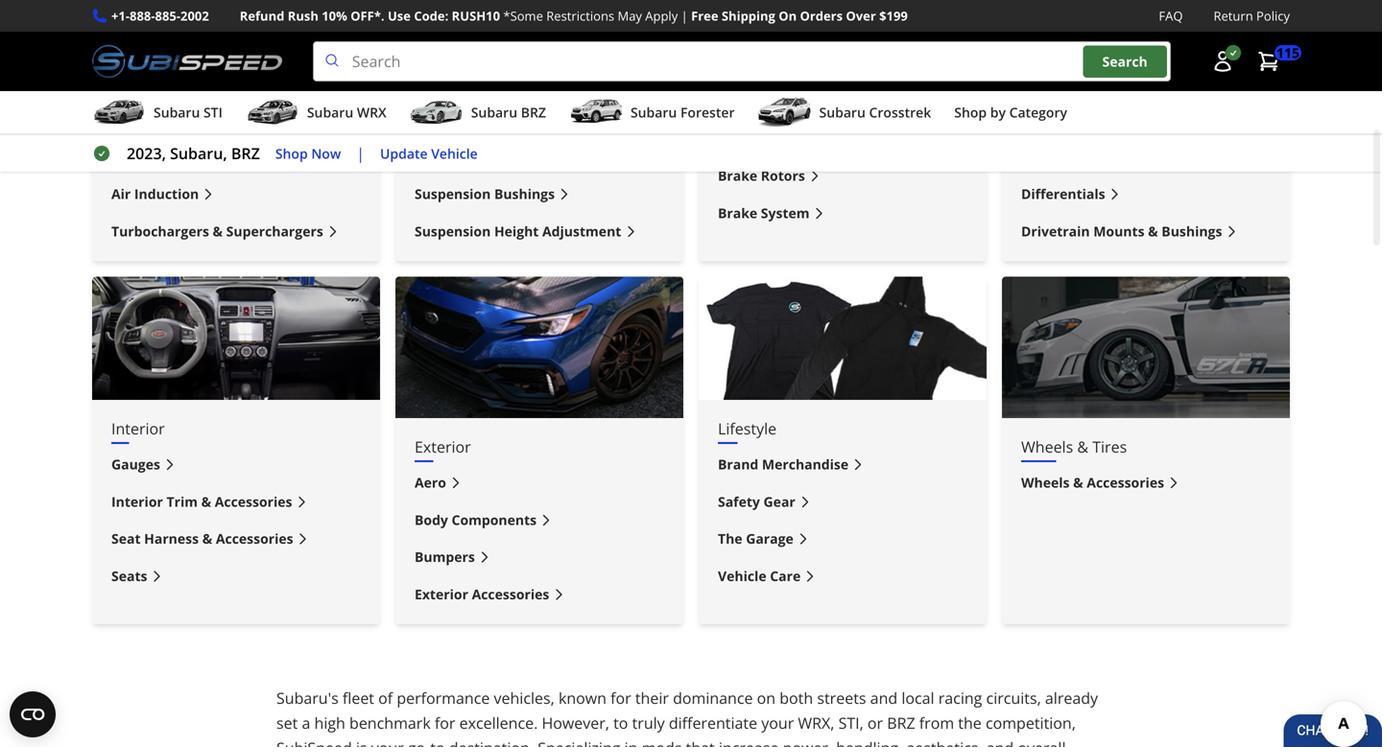 Task type: locate. For each thing, give the bounding box(es) containing it.
and up or
[[870, 689, 898, 709]]

drivetrain down differentials
[[1021, 222, 1090, 240]]

interior for interior
[[111, 419, 165, 439]]

steering
[[415, 148, 470, 166]]

drivetrain up the category at the right of page
[[1021, 74, 1093, 94]]

0 vertical spatial shop
[[954, 103, 987, 122]]

brake
[[718, 92, 758, 111], [718, 130, 758, 148], [718, 167, 758, 185], [718, 204, 758, 222]]

2 subaru from the left
[[307, 103, 353, 122]]

suspension down steering in the top of the page
[[415, 185, 491, 203]]

subaru
[[154, 103, 200, 122], [307, 103, 353, 122], [471, 103, 518, 122], [631, 103, 677, 122], [819, 103, 866, 122]]

bumpers
[[415, 548, 475, 567]]

faq
[[1159, 7, 1183, 24]]

category
[[1009, 103, 1067, 122]]

interior image
[[92, 277, 380, 401]]

| right now
[[356, 143, 365, 164]]

0 vertical spatial for
[[611, 689, 631, 709]]

engine for engine management
[[111, 148, 156, 166]]

1 vertical spatial interior
[[111, 493, 163, 511]]

1 horizontal spatial bushings
[[1162, 222, 1222, 240]]

| left free
[[681, 7, 688, 24]]

to down the performance
[[430, 738, 445, 748]]

+1-888-885-2002
[[111, 7, 209, 24]]

wheels & accessories link
[[1021, 473, 1271, 494]]

wheels up the wheels & accessories
[[1021, 437, 1073, 458]]

brake down brake rotors
[[718, 204, 758, 222]]

0 horizontal spatial brz
[[231, 143, 260, 164]]

vehicle down the
[[718, 567, 767, 586]]

brake left kits
[[718, 92, 758, 111]]

1 vertical spatial to
[[430, 738, 445, 748]]

1 vertical spatial suspension
[[415, 185, 491, 203]]

0 vertical spatial suspension
[[415, 74, 497, 94]]

1 vertical spatial drivetrain
[[1021, 222, 1090, 240]]

air induction link
[[111, 184, 361, 205]]

2 wheels from the top
[[1021, 474, 1070, 492]]

0 vertical spatial brz
[[521, 103, 546, 122]]

suspension height adjustment
[[415, 222, 621, 240]]

0 vertical spatial exterior
[[415, 437, 471, 458]]

vehicle inside "button"
[[431, 144, 478, 162]]

1 wheels from the top
[[1021, 437, 1073, 458]]

& left the tires
[[1077, 437, 1089, 458]]

0 horizontal spatial and
[[870, 689, 898, 709]]

subaru forester
[[631, 103, 735, 122]]

0 horizontal spatial vehicle
[[431, 144, 478, 162]]

accessories down "bumpers" link
[[472, 586, 549, 604]]

3 suspension from the top
[[415, 222, 491, 240]]

suspension for suspension
[[415, 74, 497, 94]]

1 drivetrain from the top
[[1021, 74, 1093, 94]]

subaru's fleet of performance vehicles, known for their dominance on both streets and local racing circuits, already set a high benchmark for excellence. however, to truly differentiate your wrx, sti, or brz from the competition, subispeed is your go-to destination. specializing in mods that increase power, handling, aesthetics, and overa
[[276, 689, 1098, 748]]

rotors
[[761, 167, 805, 185]]

handling,
[[836, 738, 903, 748]]

0 horizontal spatial for
[[435, 713, 455, 734]]

& right trim
[[201, 493, 211, 511]]

high
[[314, 713, 345, 734]]

2 drivetrain from the top
[[1021, 222, 1090, 240]]

suspension inside suspension bushings link
[[415, 185, 491, 203]]

racing
[[939, 689, 982, 709]]

known
[[559, 689, 607, 709]]

shop left by
[[954, 103, 987, 122]]

subaru for subaru sti
[[154, 103, 200, 122]]

2023,
[[127, 143, 166, 164]]

for
[[611, 689, 631, 709], [435, 713, 455, 734]]

0 horizontal spatial shop
[[275, 144, 308, 162]]

merchandise
[[762, 456, 849, 474]]

1 vertical spatial wheels
[[1021, 474, 1070, 492]]

accessories
[[1087, 474, 1165, 492], [215, 493, 292, 511], [216, 530, 293, 548], [472, 586, 549, 604]]

brake inside 'link'
[[718, 92, 758, 111]]

wheels for wheels & tires
[[1021, 437, 1073, 458]]

0 vertical spatial engine
[[111, 74, 160, 94]]

drivetrain for drivetrain mounts & bushings
[[1021, 222, 1090, 240]]

rush
[[288, 7, 319, 24]]

for left their
[[611, 689, 631, 709]]

brz inside 'subaru's fleet of performance vehicles, known for their dominance on both streets and local racing circuits, already set a high benchmark for excellence. however, to truly differentiate your wrx, sti, or brz from the competition, subispeed is your go-to destination. specializing in mods that increase power, handling, aesthetics, and overa'
[[887, 713, 915, 734]]

a subaru brz thumbnail image image
[[410, 98, 463, 127]]

vehicle down chassis bracing
[[431, 144, 478, 162]]

shop inside dropdown button
[[954, 103, 987, 122]]

1 exterior from the top
[[415, 437, 471, 458]]

brz
[[521, 103, 546, 122], [231, 143, 260, 164], [887, 713, 915, 734]]

1 horizontal spatial brz
[[521, 103, 546, 122]]

accessories down gauges link
[[215, 493, 292, 511]]

the
[[958, 713, 982, 734]]

2 suspension from the top
[[415, 185, 491, 203]]

wheels for wheels & accessories
[[1021, 474, 1070, 492]]

shop now
[[275, 144, 341, 162]]

1 horizontal spatial and
[[987, 738, 1014, 748]]

subaru for subaru crosstrek
[[819, 103, 866, 122]]

engine down "exhausts"
[[111, 148, 156, 166]]

vehicle care
[[718, 567, 801, 586]]

trim
[[167, 493, 198, 511]]

2 horizontal spatial brz
[[887, 713, 915, 734]]

search input field
[[313, 41, 1171, 82]]

orders
[[800, 7, 843, 24]]

body
[[415, 511, 448, 529]]

suspension down the suspension bushings
[[415, 222, 491, 240]]

1 horizontal spatial to
[[614, 713, 628, 734]]

specializing
[[538, 738, 621, 748]]

suspension up a subaru brz thumbnail image on the left top
[[415, 74, 497, 94]]

wheels & accessories image
[[1002, 277, 1290, 419]]

a subaru sti thumbnail image image
[[92, 98, 146, 127]]

0 horizontal spatial your
[[371, 738, 404, 748]]

1 horizontal spatial for
[[611, 689, 631, 709]]

seat harness & accessories link
[[111, 529, 361, 551]]

1 vertical spatial brz
[[231, 143, 260, 164]]

brake left the pads
[[718, 130, 758, 148]]

fleet
[[343, 689, 374, 709]]

of
[[378, 689, 393, 709]]

&
[[1061, 111, 1071, 129], [213, 222, 223, 240], [1148, 222, 1158, 240], [1077, 437, 1089, 458], [1073, 474, 1083, 492], [201, 493, 211, 511], [202, 530, 212, 548]]

1 engine from the top
[[111, 74, 160, 94]]

1 brake from the top
[[718, 92, 758, 111]]

their
[[635, 689, 669, 709]]

2 interior from the top
[[111, 493, 163, 511]]

2 exterior from the top
[[415, 586, 468, 604]]

drivetrain for drivetrain
[[1021, 74, 1093, 94]]

components
[[452, 511, 537, 529]]

open widget image
[[10, 692, 56, 738]]

off*.
[[351, 7, 385, 24]]

1 vertical spatial shop
[[275, 144, 308, 162]]

subispeed
[[276, 738, 352, 748]]

2 brake from the top
[[718, 130, 758, 148]]

3 subaru from the left
[[471, 103, 518, 122]]

lifestyle image
[[699, 277, 987, 401]]

bushings up suspension height adjustment
[[494, 185, 555, 203]]

4 brake from the top
[[718, 204, 758, 222]]

& inside "link"
[[201, 493, 211, 511]]

free
[[691, 7, 719, 24]]

0 vertical spatial vehicle
[[431, 144, 478, 162]]

4 subaru from the left
[[631, 103, 677, 122]]

accessories inside exterior accessories link
[[472, 586, 549, 604]]

search
[[1103, 52, 1148, 70]]

1 vertical spatial your
[[371, 738, 404, 748]]

0 horizontal spatial bushings
[[494, 185, 555, 203]]

on
[[779, 7, 797, 24]]

brake system
[[718, 204, 810, 222]]

5 subaru from the left
[[819, 103, 866, 122]]

0 vertical spatial drivetrain
[[1021, 74, 1093, 94]]

to
[[614, 713, 628, 734], [430, 738, 445, 748]]

0 vertical spatial to
[[614, 713, 628, 734]]

brake for brake system
[[718, 204, 758, 222]]

suspension inside 'suspension height adjustment' link
[[415, 222, 491, 240]]

now
[[311, 144, 341, 162]]

suspension for suspension bushings
[[415, 185, 491, 203]]

1 subaru from the left
[[154, 103, 200, 122]]

subaru for subaru wrx
[[307, 103, 353, 122]]

axles & driveshafts
[[1021, 111, 1151, 129]]

$199
[[879, 7, 908, 24]]

interior down gauges
[[111, 493, 163, 511]]

exterior down bumpers
[[415, 586, 468, 604]]

for down the performance
[[435, 713, 455, 734]]

your down on on the bottom
[[762, 713, 794, 734]]

2 vertical spatial suspension
[[415, 222, 491, 240]]

drivetrain mounts & bushings link
[[1021, 221, 1271, 243]]

subaru's
[[276, 689, 339, 709]]

1 suspension from the top
[[415, 74, 497, 94]]

interior inside "link"
[[111, 493, 163, 511]]

1 horizontal spatial |
[[681, 7, 688, 24]]

0 horizontal spatial |
[[356, 143, 365, 164]]

shop by category button
[[954, 95, 1067, 134]]

body components link
[[415, 510, 664, 532]]

& right axles
[[1061, 111, 1071, 129]]

brz down exhausts link
[[231, 143, 260, 164]]

1 horizontal spatial your
[[762, 713, 794, 734]]

2 engine from the top
[[111, 148, 156, 166]]

interior up gauges
[[111, 419, 165, 439]]

aero
[[415, 474, 446, 492]]

brake down brake pads
[[718, 167, 758, 185]]

brz right bracing on the top
[[521, 103, 546, 122]]

interior for interior trim & accessories
[[111, 493, 163, 511]]

subaru,
[[170, 143, 227, 164]]

2 vertical spatial brz
[[887, 713, 915, 734]]

drivetrain inside drivetrain mounts & bushings link
[[1021, 222, 1090, 240]]

1 vertical spatial engine
[[111, 148, 156, 166]]

wheels down wheels & tires
[[1021, 474, 1070, 492]]

shop for shop now
[[275, 144, 308, 162]]

brz right or
[[887, 713, 915, 734]]

already
[[1045, 689, 1098, 709]]

0 vertical spatial interior
[[111, 419, 165, 439]]

driveshafts
[[1074, 111, 1151, 129]]

and down the 'competition,'
[[987, 738, 1014, 748]]

1 vertical spatial bushings
[[1162, 222, 1222, 240]]

performance
[[397, 689, 490, 709]]

shop left now
[[275, 144, 308, 162]]

a
[[302, 713, 310, 734]]

bushings down differentials link
[[1162, 222, 1222, 240]]

1 interior from the top
[[111, 419, 165, 439]]

power,
[[783, 738, 832, 748]]

destination.
[[449, 738, 534, 748]]

2002
[[180, 7, 209, 24]]

& down wheels & tires
[[1073, 474, 1083, 492]]

axles
[[1021, 111, 1057, 129]]

subaru wrx
[[307, 103, 387, 122]]

engine up 'a subaru sti thumbnail image'
[[111, 74, 160, 94]]

exterior image
[[396, 277, 684, 419]]

3 brake from the top
[[718, 167, 758, 185]]

1 vertical spatial and
[[987, 738, 1014, 748]]

accessories inside 'wheels & accessories' link
[[1087, 474, 1165, 492]]

or
[[868, 713, 883, 734]]

over
[[846, 7, 876, 24]]

crosstrek
[[869, 103, 931, 122]]

update
[[380, 144, 428, 162]]

return policy
[[1214, 7, 1290, 24]]

engine
[[111, 74, 160, 94], [111, 148, 156, 166]]

accessories down interior trim & accessories "link"
[[216, 530, 293, 548]]

subaru sti button
[[92, 95, 223, 134]]

1 vertical spatial exterior
[[415, 586, 468, 604]]

your down benchmark
[[371, 738, 404, 748]]

0 vertical spatial wheels
[[1021, 437, 1073, 458]]

888-
[[130, 7, 155, 24]]

subaru brz
[[471, 103, 546, 122]]

return policy link
[[1214, 6, 1290, 26]]

brand
[[718, 456, 759, 474]]

1 vertical spatial vehicle
[[718, 567, 767, 586]]

accessories down the tires
[[1087, 474, 1165, 492]]

wrx
[[357, 103, 387, 122]]

to up in
[[614, 713, 628, 734]]

wheels & accessories
[[1021, 474, 1165, 492]]

exterior up aero
[[415, 437, 471, 458]]

a subaru forester thumbnail image image
[[569, 98, 623, 127]]

1 horizontal spatial shop
[[954, 103, 987, 122]]

drivetrain image
[[1002, 0, 1290, 55]]



Task type: vqa. For each thing, say whether or not it's contained in the screenshot.
rightmost the A
no



Task type: describe. For each thing, give the bounding box(es) containing it.
button image
[[1212, 50, 1235, 73]]

subaru for subaru brz
[[471, 103, 518, 122]]

from
[[919, 713, 954, 734]]

115
[[1277, 44, 1300, 62]]

shop for shop by category
[[954, 103, 987, 122]]

a subaru wrx thumbnail image image
[[246, 98, 299, 127]]

wrx,
[[798, 713, 835, 734]]

brand merchandise
[[718, 456, 849, 474]]

engine management link
[[111, 146, 361, 168]]

safety
[[718, 493, 760, 511]]

1 vertical spatial for
[[435, 713, 455, 734]]

brand merchandise link
[[718, 454, 968, 476]]

shipping
[[722, 7, 776, 24]]

rush10
[[452, 7, 500, 24]]

mods
[[642, 738, 682, 748]]

seat harness & accessories
[[111, 530, 293, 548]]

brz inside dropdown button
[[521, 103, 546, 122]]

turbochargers & superchargers
[[111, 222, 323, 240]]

axles & driveshafts link
[[1021, 109, 1271, 131]]

0 horizontal spatial to
[[430, 738, 445, 748]]

suspension height adjustment link
[[415, 221, 664, 243]]

shop now link
[[275, 143, 341, 165]]

air
[[111, 185, 131, 203]]

engine management
[[111, 148, 249, 166]]

exterior accessories link
[[415, 584, 664, 606]]

differentiate
[[669, 713, 758, 734]]

exterior for exterior accessories
[[415, 586, 468, 604]]

on
[[757, 689, 776, 709]]

safety gear
[[718, 493, 796, 511]]

brake for brake kits
[[718, 92, 758, 111]]

drivetrain mounts & bushings
[[1021, 222, 1222, 240]]

0 vertical spatial |
[[681, 7, 688, 24]]

10%
[[322, 7, 347, 24]]

shop by category
[[954, 103, 1067, 122]]

chassis bracing link
[[415, 109, 664, 131]]

policy
[[1257, 7, 1290, 24]]

superchargers
[[226, 222, 323, 240]]

aero link
[[415, 473, 664, 494]]

subaru wrx button
[[246, 95, 387, 134]]

brake for brake pads
[[718, 130, 758, 148]]

by
[[990, 103, 1006, 122]]

height
[[494, 222, 539, 240]]

bracing
[[468, 111, 519, 129]]

however,
[[542, 713, 610, 734]]

brake kits
[[718, 92, 787, 111]]

refund rush 10% off*. use code: rush10 *some restrictions may apply | free shipping on orders over $199
[[240, 7, 908, 24]]

return
[[1214, 7, 1253, 24]]

competition,
[[986, 713, 1076, 734]]

vehicle care link
[[718, 566, 968, 588]]

seat
[[111, 530, 141, 548]]

115 button
[[1248, 42, 1302, 81]]

subaru sti
[[154, 103, 223, 122]]

vehicles,
[[494, 689, 555, 709]]

set
[[276, 713, 298, 734]]

seats link
[[111, 566, 361, 588]]

the garage link
[[718, 529, 968, 551]]

brake rotors link
[[718, 165, 968, 187]]

accessories inside seat harness & accessories link
[[216, 530, 293, 548]]

brake pads link
[[718, 128, 968, 150]]

1 horizontal spatial vehicle
[[718, 567, 767, 586]]

in
[[625, 738, 638, 748]]

subispeed logo image
[[92, 41, 282, 82]]

differentials
[[1021, 185, 1106, 203]]

the garage
[[718, 530, 794, 548]]

0 vertical spatial and
[[870, 689, 898, 709]]

exterior for exterior
[[415, 437, 471, 458]]

accessories inside interior trim & accessories "link"
[[215, 493, 292, 511]]

brakes image
[[699, 0, 987, 37]]

suspension image
[[396, 0, 684, 55]]

turbochargers & superchargers link
[[111, 221, 361, 243]]

forester
[[681, 103, 735, 122]]

engine image
[[92, 0, 380, 55]]

suspension bushings link
[[415, 184, 664, 205]]

0 vertical spatial your
[[762, 713, 794, 734]]

& down the air induction link
[[213, 222, 223, 240]]

chassis bracing
[[415, 111, 519, 129]]

& right harness
[[202, 530, 212, 548]]

a subaru crosstrek thumbnail image image
[[758, 98, 812, 127]]

brake for brake rotors
[[718, 167, 758, 185]]

subaru for subaru forester
[[631, 103, 677, 122]]

engine for engine
[[111, 74, 160, 94]]

faq link
[[1159, 6, 1183, 26]]

benchmark
[[349, 713, 431, 734]]

suspension for suspension height adjustment
[[415, 222, 491, 240]]

local
[[902, 689, 935, 709]]

turbochargers
[[111, 222, 209, 240]]

chassis
[[415, 111, 464, 129]]

search button
[[1083, 45, 1167, 78]]

& right mounts
[[1148, 222, 1158, 240]]

lifestyle
[[718, 419, 777, 439]]

subaru crosstrek
[[819, 103, 931, 122]]

gauges link
[[111, 454, 361, 476]]

1 vertical spatial |
[[356, 143, 365, 164]]

0 vertical spatial bushings
[[494, 185, 555, 203]]

adjustment
[[542, 222, 621, 240]]

brake system link
[[718, 203, 968, 224]]

exterior accessories
[[415, 586, 549, 604]]

subaru crosstrek button
[[758, 95, 931, 134]]

body components
[[415, 511, 537, 529]]

kits
[[761, 92, 787, 111]]

system
[[761, 204, 810, 222]]

exhausts
[[111, 111, 172, 129]]

garage
[[746, 530, 794, 548]]

brake rotors
[[718, 167, 805, 185]]

wheels & tires
[[1021, 437, 1127, 458]]

differentials link
[[1021, 184, 1271, 205]]



